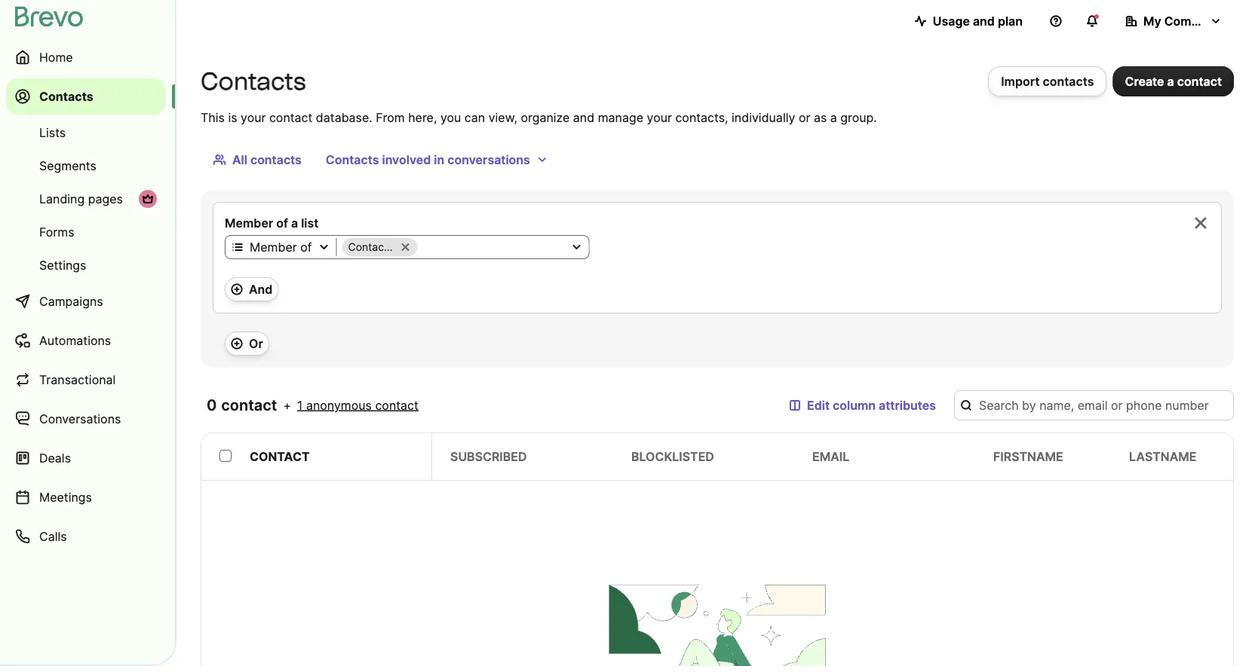 Task type: vqa. For each thing, say whether or not it's contained in the screenshot.
Ads at the left top
no



Task type: locate. For each thing, give the bounding box(es) containing it.
and
[[249, 282, 273, 297]]

or
[[249, 336, 263, 351]]

1 horizontal spatial of
[[300, 240, 312, 255]]

automations link
[[6, 323, 166, 359]]

1 horizontal spatial contacts
[[1043, 74, 1094, 89]]

of inside button
[[300, 240, 312, 255]]

a right create
[[1167, 74, 1174, 89]]

view,
[[489, 110, 517, 125]]

0 vertical spatial of
[[276, 216, 288, 230]]

0 vertical spatial member
[[225, 216, 273, 230]]

2 vertical spatial a
[[291, 216, 298, 230]]

and left manage
[[573, 110, 595, 125]]

usage and plan
[[933, 14, 1023, 28]]

transactional
[[39, 373, 116, 387]]

here,
[[408, 110, 437, 125]]

manage
[[598, 110, 644, 125]]

organize
[[521, 110, 570, 125]]

meetings link
[[6, 480, 166, 516]]

0 horizontal spatial and
[[573, 110, 595, 125]]

contacts involved in conversations button
[[314, 145, 560, 175]]

blocklisted
[[631, 450, 714, 464]]

contact right create
[[1177, 74, 1222, 89]]

member of a list
[[225, 216, 319, 230]]

or
[[799, 110, 811, 125]]

2 horizontal spatial contacts
[[326, 152, 379, 167]]

your right is
[[241, 110, 266, 125]]

firstname
[[994, 450, 1064, 464]]

0 horizontal spatial contacts
[[250, 152, 302, 167]]

contact up all contacts
[[269, 110, 313, 125]]

calls link
[[6, 519, 166, 555]]

2 horizontal spatial a
[[1167, 74, 1174, 89]]

home
[[39, 50, 73, 65]]

contacts
[[1043, 74, 1094, 89], [250, 152, 302, 167]]

forms
[[39, 225, 74, 240]]

import
[[1001, 74, 1040, 89]]

contact right anonymous
[[375, 398, 419, 413]]

contacts up lists
[[39, 89, 93, 104]]

from
[[376, 110, 405, 125]]

contact inside 0 contact + 1 anonymous contact
[[375, 398, 419, 413]]

meetings
[[39, 490, 92, 505]]

a right as
[[830, 110, 837, 125]]

email
[[812, 450, 850, 464]]

calls
[[39, 530, 67, 544]]

settings
[[39, 258, 86, 273]]

contacts right all
[[250, 152, 302, 167]]

1 horizontal spatial and
[[973, 14, 995, 28]]

member up member of in the left of the page
[[225, 216, 273, 230]]

landing
[[39, 192, 85, 206]]

and
[[973, 14, 995, 28], [573, 110, 595, 125]]

all
[[232, 152, 247, 167]]

1 vertical spatial of
[[300, 240, 312, 255]]

1 horizontal spatial your
[[647, 110, 672, 125]]

1 vertical spatial a
[[830, 110, 837, 125]]

and left plan
[[973, 14, 995, 28]]

1 vertical spatial member
[[250, 240, 297, 255]]

contacts inside import contacts button
[[1043, 74, 1094, 89]]

my
[[1144, 14, 1162, 28]]

member down the member of a list
[[250, 240, 297, 255]]

settings link
[[6, 250, 166, 281]]

contacts link
[[6, 78, 166, 115]]

of down 'list'
[[300, 240, 312, 255]]

column
[[833, 398, 876, 413]]

forms link
[[6, 217, 166, 247]]

of
[[276, 216, 288, 230], [300, 240, 312, 255]]

transactional link
[[6, 362, 166, 398]]

contacts for all contacts
[[250, 152, 302, 167]]

member
[[225, 216, 273, 230], [250, 240, 297, 255]]

contact inside button
[[1177, 74, 1222, 89]]

a left 'list'
[[291, 216, 298, 230]]

of up member of in the left of the page
[[276, 216, 288, 230]]

import contacts
[[1001, 74, 1094, 89]]

can
[[465, 110, 485, 125]]

your
[[241, 110, 266, 125], [647, 110, 672, 125]]

contacts inside all contacts button
[[250, 152, 302, 167]]

0 horizontal spatial your
[[241, 110, 266, 125]]

1 vertical spatial and
[[573, 110, 595, 125]]

or button
[[225, 332, 269, 356]]

contacts right import
[[1043, 74, 1094, 89]]

0 vertical spatial and
[[973, 14, 995, 28]]

Search by name, email or phone number search field
[[954, 391, 1234, 421]]

1 horizontal spatial a
[[830, 110, 837, 125]]

all contacts
[[232, 152, 302, 167]]

0
[[207, 396, 218, 415]]

contacts up is
[[201, 67, 306, 96]]

contacts down "database." on the top of the page
[[326, 152, 379, 167]]

1
[[297, 398, 303, 413]]

contacts
[[201, 67, 306, 96], [39, 89, 93, 104], [326, 152, 379, 167]]

conversations
[[448, 152, 530, 167]]

lastname
[[1129, 450, 1197, 464]]

conversations
[[39, 412, 121, 427]]

0 horizontal spatial of
[[276, 216, 288, 230]]

1 vertical spatial contacts
[[250, 152, 302, 167]]

contact
[[1177, 74, 1222, 89], [269, 110, 313, 125], [221, 396, 277, 415], [375, 398, 419, 413]]

subscribed
[[450, 450, 527, 464]]

lists link
[[6, 118, 166, 148]]

0 contact + 1 anonymous contact
[[207, 396, 419, 415]]

1 your from the left
[[241, 110, 266, 125]]

as
[[814, 110, 827, 125]]

import contacts button
[[988, 66, 1107, 97]]

0 vertical spatial a
[[1167, 74, 1174, 89]]

your right manage
[[647, 110, 672, 125]]

anonymous
[[306, 398, 372, 413]]

0 horizontal spatial contacts
[[39, 89, 93, 104]]

0 vertical spatial contacts
[[1043, 74, 1094, 89]]

member inside button
[[250, 240, 297, 255]]

a
[[1167, 74, 1174, 89], [830, 110, 837, 125], [291, 216, 298, 230]]



Task type: describe. For each thing, give the bounding box(es) containing it.
campaigns
[[39, 294, 103, 309]]

create
[[1125, 74, 1164, 89]]

create a contact
[[1125, 74, 1222, 89]]

plan
[[998, 14, 1023, 28]]

all contacts button
[[201, 145, 314, 175]]

of for member of
[[300, 240, 312, 255]]

landing pages link
[[6, 184, 166, 214]]

member for member of a list
[[225, 216, 273, 230]]

a inside button
[[1167, 74, 1174, 89]]

1 anonymous contact link
[[297, 397, 419, 415]]

and inside usage and plan button
[[973, 14, 995, 28]]

contacts inside contacts involved in conversations button
[[326, 152, 379, 167]]

contact right 0
[[221, 396, 277, 415]]

this is your contact database. from here, you can view, organize and manage your contacts, individually or as a group.
[[201, 110, 877, 125]]

my company button
[[1113, 6, 1234, 36]]

create a contact button
[[1113, 66, 1234, 97]]

and button
[[225, 278, 279, 302]]

contacts inside contacts link
[[39, 89, 93, 104]]

home link
[[6, 39, 166, 75]]

lists
[[39, 125, 66, 140]]

conversations link
[[6, 401, 166, 438]]

usage and plan button
[[903, 6, 1035, 36]]

contact
[[250, 450, 310, 464]]

my company
[[1144, 14, 1220, 28]]

deals link
[[6, 441, 166, 477]]

2 your from the left
[[647, 110, 672, 125]]

edit
[[807, 398, 830, 413]]

list
[[301, 216, 319, 230]]

automations
[[39, 333, 111, 348]]

left___rvooi image
[[142, 193, 154, 205]]

contacts involved in conversations
[[326, 152, 530, 167]]

pages
[[88, 192, 123, 206]]

1 horizontal spatial contacts
[[201, 67, 306, 96]]

usage
[[933, 14, 970, 28]]

edit column attributes button
[[777, 391, 948, 421]]

contacts for import contacts
[[1043, 74, 1094, 89]]

landing pages
[[39, 192, 123, 206]]

contacts,
[[676, 110, 728, 125]]

edit column attributes
[[807, 398, 936, 413]]

segments
[[39, 158, 96, 173]]

0 horizontal spatial a
[[291, 216, 298, 230]]

in
[[434, 152, 445, 167]]

attributes
[[879, 398, 936, 413]]

individually
[[732, 110, 795, 125]]

group.
[[841, 110, 877, 125]]

database.
[[316, 110, 372, 125]]

member of
[[250, 240, 312, 255]]

deals
[[39, 451, 71, 466]]

is
[[228, 110, 237, 125]]

company
[[1165, 14, 1220, 28]]

member of button
[[226, 238, 336, 256]]

member for member of
[[250, 240, 297, 255]]

+
[[283, 398, 291, 413]]

segments link
[[6, 151, 166, 181]]

involved
[[382, 152, 431, 167]]

this
[[201, 110, 225, 125]]

campaigns link
[[6, 284, 166, 320]]

of for member of a list
[[276, 216, 288, 230]]

you
[[440, 110, 461, 125]]



